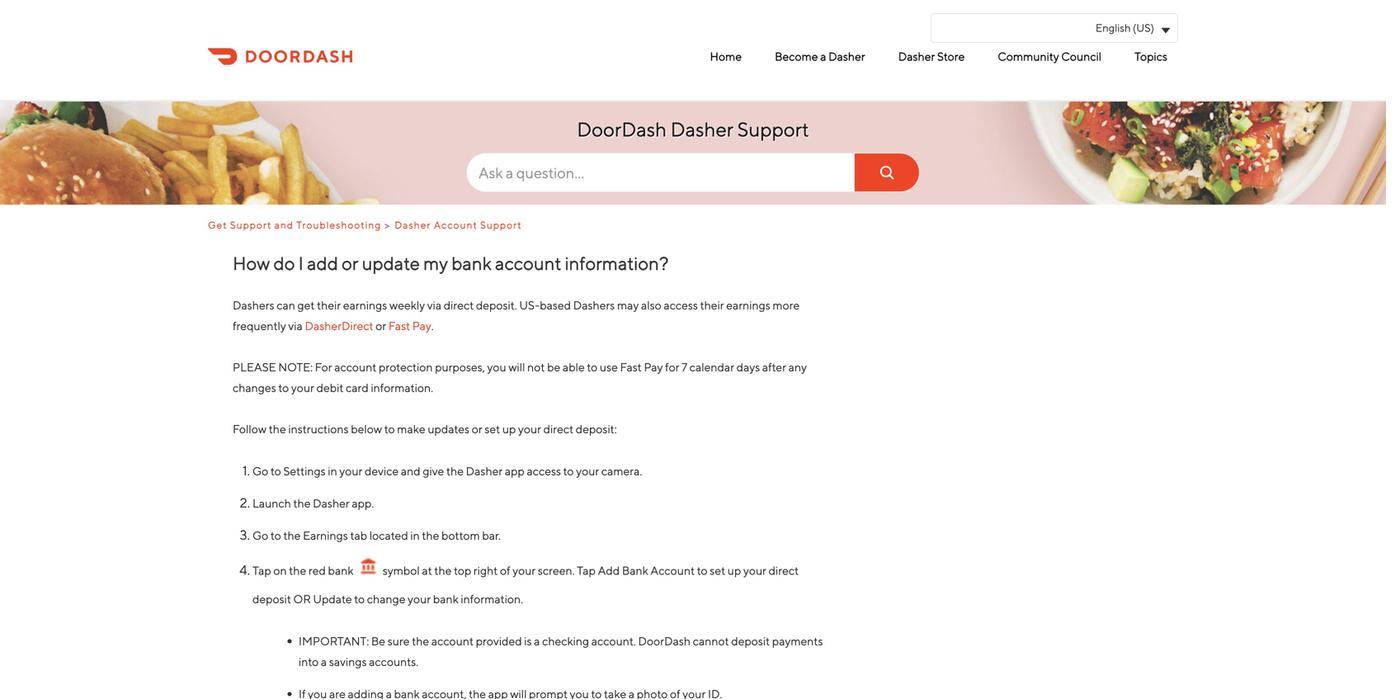 Task type: describe. For each thing, give the bounding box(es) containing it.
2 earnings from the left
[[727, 298, 771, 312]]

0 horizontal spatial pay
[[413, 319, 432, 333]]

make
[[397, 422, 426, 436]]

1 tap from the left
[[253, 564, 271, 577]]

topics
[[1135, 50, 1168, 63]]

use
[[600, 360, 618, 374]]

0 vertical spatial in
[[328, 464, 337, 478]]

app.
[[352, 497, 374, 510]]

give
[[423, 464, 444, 478]]

of
[[500, 564, 511, 577]]

bottom
[[442, 529, 480, 542]]

go to settings in your device and give the dasher app access to your camera.
[[253, 464, 643, 478]]

to left change
[[354, 592, 365, 606]]

will
[[509, 360, 525, 374]]

doordash dasher support
[[577, 118, 810, 141]]

to right bank
[[697, 564, 708, 577]]

account inside symbol at the top right of your screen. tap add bank account to set up your direct deposit or update to change your bank information.
[[651, 564, 695, 577]]

your inside please note: for account protection purposes, you will not be able to use fast pay for 7 calendar days after any changes to your debit card information.
[[291, 381, 314, 395]]

0 vertical spatial doordash
[[577, 118, 667, 141]]

is
[[524, 634, 532, 648]]

to left use
[[587, 360, 598, 374]]

dasher store link
[[895, 43, 969, 70]]

the right the follow
[[269, 422, 286, 436]]

english
[[1096, 21, 1131, 34]]

2 vertical spatial or
[[472, 422, 483, 436]]

troubleshooting
[[297, 219, 382, 231]]

become a dasher link
[[771, 43, 870, 70]]

user-added image image
[[356, 556, 381, 579]]

please note: for account protection purposes, you will not be able to use fast pay for 7 calendar days after any changes to your debit card information.
[[233, 360, 807, 395]]

0 horizontal spatial a
[[321, 655, 327, 669]]

purposes,
[[435, 360, 485, 374]]

dasher left app
[[466, 464, 503, 478]]

launch the dasher app.
[[253, 497, 374, 510]]

on
[[274, 564, 287, 577]]

to down the launch
[[271, 529, 281, 542]]

1 their from the left
[[317, 298, 341, 312]]

up inside symbol at the top right of your screen. tap add bank account to set up your direct deposit or update to change your bank information.
[[728, 564, 742, 577]]

follow the instructions below to make updates or set up your direct deposit:
[[233, 422, 617, 436]]

the right on
[[289, 564, 306, 577]]

important:
[[299, 634, 369, 648]]

change
[[367, 592, 406, 606]]

at
[[422, 564, 432, 577]]

become a dasher
[[775, 50, 866, 63]]

dasher up ask a question... text box
[[671, 118, 734, 141]]

or
[[294, 592, 311, 606]]

calendar
[[690, 360, 735, 374]]

account inside please note: for account protection purposes, you will not be able to use fast pay for 7 calendar days after any changes to your debit card information.
[[335, 360, 377, 374]]

support for doordash dasher support
[[738, 118, 810, 141]]

council
[[1062, 50, 1102, 63]]

home
[[710, 50, 742, 63]]

protection
[[379, 360, 433, 374]]

camera.
[[602, 464, 643, 478]]

(us)
[[1134, 21, 1155, 34]]

the left earnings
[[284, 529, 301, 542]]

bank
[[622, 564, 649, 577]]

be
[[547, 360, 561, 374]]

get support and troubleshooting
[[208, 219, 382, 231]]

deposit inside the important: be sure the account provided is a checking account. doordash cannot deposit payments into a savings accounts.
[[732, 634, 770, 648]]

dasherdirect link
[[305, 319, 374, 333]]

1 earnings from the left
[[343, 298, 387, 312]]

sure
[[388, 634, 410, 648]]

Ask a question... text field
[[466, 153, 920, 192]]

to left settings at the left bottom
[[271, 464, 281, 478]]

direct inside dashers can get their earnings weekly via direct deposit. us-based dashers may also access their earnings more frequently via
[[444, 298, 474, 312]]

symbol
[[383, 564, 420, 577]]

right
[[474, 564, 498, 577]]

do
[[274, 253, 295, 274]]

top
[[454, 564, 472, 577]]

for
[[665, 360, 680, 374]]

payments
[[773, 634, 823, 648]]

located
[[370, 529, 408, 542]]

frequently
[[233, 319, 286, 333]]

doordash inside the important: be sure the account provided is a checking account. doordash cannot deposit payments into a savings accounts.
[[639, 634, 691, 648]]

dasher left app.
[[313, 497, 350, 510]]

settings
[[284, 464, 326, 478]]

support for dasher account support
[[481, 219, 522, 231]]

0 horizontal spatial fast
[[389, 319, 410, 333]]

tap on the red bank
[[253, 564, 356, 577]]

tap inside symbol at the top right of your screen. tap add bank account to set up your direct deposit or update to change your bank information.
[[577, 564, 596, 577]]

0 horizontal spatial or
[[342, 253, 359, 274]]

1 horizontal spatial a
[[534, 634, 540, 648]]

i
[[299, 253, 304, 274]]

fast inside please note: for account protection purposes, you will not be able to use fast pay for 7 calendar days after any changes to your debit card information.
[[620, 360, 642, 374]]

direct inside symbol at the top right of your screen. tap add bank account to set up your direct deposit or update to change your bank information.
[[769, 564, 799, 577]]

changes
[[233, 381, 276, 395]]

english (us)
[[1096, 21, 1155, 34]]

the left bottom
[[422, 529, 440, 542]]

how
[[233, 253, 270, 274]]

also
[[641, 298, 662, 312]]

community
[[998, 50, 1060, 63]]

card
[[346, 381, 369, 395]]

community council
[[998, 50, 1102, 63]]

a inside menu
[[821, 50, 827, 63]]

.
[[432, 319, 434, 333]]

community council link
[[994, 43, 1106, 70]]

my
[[424, 253, 448, 274]]

can
[[277, 298, 295, 312]]

0 vertical spatial set
[[485, 422, 500, 436]]

after
[[763, 360, 787, 374]]

become
[[775, 50, 819, 63]]

follow
[[233, 422, 267, 436]]

fast pay link
[[389, 319, 432, 333]]

dasher account support link
[[388, 219, 529, 231]]

be
[[371, 634, 386, 648]]

1 vertical spatial bank
[[328, 564, 354, 577]]

to down note:
[[279, 381, 289, 395]]

7
[[682, 360, 688, 374]]

0 horizontal spatial access
[[527, 464, 561, 478]]

below
[[351, 422, 382, 436]]

cannot
[[693, 634, 729, 648]]

earnings
[[303, 529, 348, 542]]

go for go to settings in your device and give the dasher app access to your camera.
[[253, 464, 269, 478]]



Task type: vqa. For each thing, say whether or not it's contained in the screenshot.
when
no



Task type: locate. For each thing, give the bounding box(es) containing it.
topics link
[[1131, 43, 1172, 70]]

a
[[821, 50, 827, 63], [534, 634, 540, 648], [321, 655, 327, 669]]

account right bank
[[651, 564, 695, 577]]

set inside symbol at the top right of your screen. tap add bank account to set up your direct deposit or update to change your bank information.
[[710, 564, 726, 577]]

dasher store
[[899, 50, 965, 63]]

for
[[315, 360, 332, 374]]

1 horizontal spatial pay
[[644, 360, 663, 374]]

Preferred Language, English (US) button
[[931, 13, 1179, 43]]

information. down "right"
[[461, 592, 523, 606]]

dasherdirect or fast pay .
[[305, 319, 434, 333]]

1 horizontal spatial account
[[651, 564, 695, 577]]

add
[[307, 253, 338, 274]]

in right located
[[411, 529, 420, 542]]

set right updates
[[485, 422, 500, 436]]

account left 'provided'
[[432, 634, 474, 648]]

up
[[503, 422, 516, 436], [728, 564, 742, 577]]

2 tap from the left
[[577, 564, 596, 577]]

1 vertical spatial in
[[411, 529, 420, 542]]

able
[[563, 360, 585, 374]]

2 vertical spatial direct
[[769, 564, 799, 577]]

1 vertical spatial pay
[[644, 360, 663, 374]]

information?
[[565, 253, 669, 274]]

days
[[737, 360, 761, 374]]

go to the earnings tab located in the bottom bar.
[[253, 529, 501, 542]]

1 horizontal spatial deposit
[[732, 634, 770, 648]]

0 vertical spatial and
[[275, 219, 294, 231]]

1 vertical spatial account
[[651, 564, 695, 577]]

1 horizontal spatial their
[[701, 298, 725, 312]]

1 vertical spatial up
[[728, 564, 742, 577]]

2 dashers from the left
[[574, 298, 615, 312]]

debit
[[317, 381, 344, 395]]

earnings up the dasherdirect or fast pay .
[[343, 298, 387, 312]]

accounts.
[[369, 655, 419, 669]]

1 vertical spatial set
[[710, 564, 726, 577]]

0 vertical spatial fast
[[389, 319, 410, 333]]

0 vertical spatial or
[[342, 253, 359, 274]]

account
[[495, 253, 562, 274], [335, 360, 377, 374], [432, 634, 474, 648]]

to left camera.
[[564, 464, 574, 478]]

their right also
[[701, 298, 725, 312]]

0 horizontal spatial account
[[434, 219, 478, 231]]

home link
[[706, 43, 746, 70]]

1 horizontal spatial access
[[664, 298, 698, 312]]

the right the launch
[[293, 497, 311, 510]]

1 horizontal spatial set
[[710, 564, 726, 577]]

bank down 'top'
[[433, 592, 459, 606]]

2 their from the left
[[701, 298, 725, 312]]

access inside dashers can get their earnings weekly via direct deposit. us-based dashers may also access their earnings more frequently via
[[664, 298, 698, 312]]

savings
[[329, 655, 367, 669]]

a right the become
[[821, 50, 827, 63]]

up up app
[[503, 422, 516, 436]]

0 horizontal spatial information.
[[371, 381, 434, 395]]

2 vertical spatial bank
[[433, 592, 459, 606]]

earnings left the more
[[727, 298, 771, 312]]

1 horizontal spatial via
[[427, 298, 442, 312]]

2 vertical spatial a
[[321, 655, 327, 669]]

tab
[[350, 529, 368, 542]]

the
[[269, 422, 286, 436], [447, 464, 464, 478], [293, 497, 311, 510], [284, 529, 301, 542], [422, 529, 440, 542], [289, 564, 306, 577], [435, 564, 452, 577], [412, 634, 429, 648]]

0 horizontal spatial in
[[328, 464, 337, 478]]

doordash
[[577, 118, 667, 141], [639, 634, 691, 648]]

0 vertical spatial bank
[[452, 253, 492, 274]]

0 vertical spatial deposit
[[253, 592, 291, 606]]

go down the launch
[[253, 529, 269, 542]]

1 horizontal spatial tap
[[577, 564, 596, 577]]

us-
[[520, 298, 540, 312]]

tap
[[253, 564, 271, 577], [577, 564, 596, 577]]

2 horizontal spatial direct
[[769, 564, 799, 577]]

to
[[587, 360, 598, 374], [279, 381, 289, 395], [384, 422, 395, 436], [271, 464, 281, 478], [564, 464, 574, 478], [271, 529, 281, 542], [697, 564, 708, 577], [354, 592, 365, 606]]

or right add
[[342, 253, 359, 274]]

information. inside please note: for account protection purposes, you will not be able to use fast pay for 7 calendar days after any changes to your debit card information.
[[371, 381, 434, 395]]

dashers left the may
[[574, 298, 615, 312]]

red
[[309, 564, 326, 577]]

1 horizontal spatial and
[[401, 464, 421, 478]]

deposit inside symbol at the top right of your screen. tap add bank account to set up your direct deposit or update to change your bank information.
[[253, 592, 291, 606]]

1 horizontal spatial dashers
[[574, 298, 615, 312]]

deposit right cannot
[[732, 634, 770, 648]]

support right get
[[230, 219, 272, 231]]

2 horizontal spatial account
[[495, 253, 562, 274]]

0 horizontal spatial tap
[[253, 564, 271, 577]]

bar.
[[482, 529, 501, 542]]

add
[[598, 564, 620, 577]]

1 vertical spatial a
[[534, 634, 540, 648]]

1 horizontal spatial direct
[[544, 422, 574, 436]]

dasher up update
[[395, 219, 431, 231]]

information.
[[371, 381, 434, 395], [461, 592, 523, 606]]

direct left deposit.
[[444, 298, 474, 312]]

0 horizontal spatial their
[[317, 298, 341, 312]]

or
[[342, 253, 359, 274], [376, 319, 387, 333], [472, 422, 483, 436]]

to left 'make'
[[384, 422, 395, 436]]

support
[[738, 118, 810, 141], [230, 219, 272, 231], [481, 219, 522, 231]]

get support and troubleshooting link
[[208, 219, 388, 231]]

1 horizontal spatial support
[[481, 219, 522, 231]]

dasher help home image
[[208, 46, 353, 67]]

1 vertical spatial direct
[[544, 422, 574, 436]]

dashers can get their earnings weekly via direct deposit. us-based dashers may also access their earnings more frequently via
[[233, 298, 800, 333]]

tap left on
[[253, 564, 271, 577]]

0 vertical spatial go
[[253, 464, 269, 478]]

dashers
[[233, 298, 275, 312], [574, 298, 615, 312]]

0 horizontal spatial earnings
[[343, 298, 387, 312]]

direct up payments
[[769, 564, 799, 577]]

information. inside symbol at the top right of your screen. tap add bank account to set up your direct deposit or update to change your bank information.
[[461, 592, 523, 606]]

support down the become
[[738, 118, 810, 141]]

get
[[208, 219, 227, 231]]

1 vertical spatial or
[[376, 319, 387, 333]]

the right give
[[447, 464, 464, 478]]

dashers up the frequently
[[233, 298, 275, 312]]

0 horizontal spatial direct
[[444, 298, 474, 312]]

access right app
[[527, 464, 561, 478]]

account
[[434, 219, 478, 231], [651, 564, 695, 577]]

symbol at the top right of your screen. tap add bank account to set up your direct deposit or update to change your bank information.
[[253, 564, 799, 606]]

0 vertical spatial direct
[[444, 298, 474, 312]]

dasherdirect
[[305, 319, 374, 333]]

store
[[938, 50, 965, 63]]

updates
[[428, 422, 470, 436]]

please
[[233, 360, 276, 374]]

0 horizontal spatial account
[[335, 360, 377, 374]]

0 horizontal spatial up
[[503, 422, 516, 436]]

go up the launch
[[253, 464, 269, 478]]

menu
[[462, 43, 1172, 70]]

deposit
[[253, 592, 291, 606], [732, 634, 770, 648]]

deposit:
[[576, 422, 617, 436]]

0 horizontal spatial deposit
[[253, 592, 291, 606]]

1 vertical spatial doordash
[[639, 634, 691, 648]]

account inside the important: be sure the account provided is a checking account. doordash cannot deposit payments into a savings accounts.
[[432, 634, 474, 648]]

bank right red
[[328, 564, 354, 577]]

go for go to the earnings tab located in the bottom bar.
[[253, 529, 269, 542]]

set up cannot
[[710, 564, 726, 577]]

1 horizontal spatial up
[[728, 564, 742, 577]]

pay down weekly
[[413, 319, 432, 333]]

their
[[317, 298, 341, 312], [701, 298, 725, 312]]

or right updates
[[472, 422, 483, 436]]

dasher left store
[[899, 50, 936, 63]]

0 vertical spatial up
[[503, 422, 516, 436]]

note:
[[278, 360, 313, 374]]

0 vertical spatial pay
[[413, 319, 432, 333]]

0 horizontal spatial dashers
[[233, 298, 275, 312]]

1 vertical spatial fast
[[620, 360, 642, 374]]

0 vertical spatial account
[[495, 253, 562, 274]]

0 vertical spatial account
[[434, 219, 478, 231]]

account up card
[[335, 360, 377, 374]]

the inside the important: be sure the account provided is a checking account. doordash cannot deposit payments into a savings accounts.
[[412, 634, 429, 648]]

get
[[298, 298, 315, 312]]

1 horizontal spatial in
[[411, 529, 420, 542]]

update
[[362, 253, 420, 274]]

and
[[275, 219, 294, 231], [401, 464, 421, 478]]

based
[[540, 298, 571, 312]]

2 horizontal spatial a
[[821, 50, 827, 63]]

2 vertical spatial account
[[432, 634, 474, 648]]

checking account.
[[542, 634, 636, 648]]

account up us-
[[495, 253, 562, 274]]

1 vertical spatial and
[[401, 464, 421, 478]]

2 horizontal spatial or
[[472, 422, 483, 436]]

provided
[[476, 634, 522, 648]]

any
[[789, 360, 807, 374]]

0 horizontal spatial and
[[275, 219, 294, 231]]

in
[[328, 464, 337, 478], [411, 529, 420, 542]]

support up how do i add or update my bank account information? at left top
[[481, 219, 522, 231]]

1 horizontal spatial or
[[376, 319, 387, 333]]

how do i add or update my bank account information?
[[233, 253, 669, 274]]

or left fast pay link
[[376, 319, 387, 333]]

1 vertical spatial account
[[335, 360, 377, 374]]

fast down weekly
[[389, 319, 410, 333]]

and left give
[[401, 464, 421, 478]]

1 go from the top
[[253, 464, 269, 478]]

device
[[365, 464, 399, 478]]

weekly
[[390, 298, 425, 312]]

may
[[617, 298, 639, 312]]

1 horizontal spatial information.
[[461, 592, 523, 606]]

via down 'can'
[[288, 319, 303, 333]]

0 horizontal spatial set
[[485, 422, 500, 436]]

a right into
[[321, 655, 327, 669]]

update
[[313, 592, 352, 606]]

1 vertical spatial via
[[288, 319, 303, 333]]

dasher right the become
[[829, 50, 866, 63]]

via
[[427, 298, 442, 312], [288, 319, 303, 333]]

0 vertical spatial access
[[664, 298, 698, 312]]

bank right my
[[452, 253, 492, 274]]

1 vertical spatial access
[[527, 464, 561, 478]]

2 go from the top
[[253, 529, 269, 542]]

2 horizontal spatial support
[[738, 118, 810, 141]]

tap left the add
[[577, 564, 596, 577]]

the right sure
[[412, 634, 429, 648]]

1 horizontal spatial account
[[432, 634, 474, 648]]

set
[[485, 422, 500, 436], [710, 564, 726, 577]]

1 vertical spatial information.
[[461, 592, 523, 606]]

a right is
[[534, 634, 540, 648]]

important: be sure the account provided is a checking account. doordash cannot deposit payments into a savings accounts.
[[299, 634, 823, 669]]

menu containing home
[[462, 43, 1172, 70]]

deposit.
[[476, 298, 517, 312]]

deposit down on
[[253, 592, 291, 606]]

pay left for
[[644, 360, 663, 374]]

access
[[664, 298, 698, 312], [527, 464, 561, 478]]

the inside symbol at the top right of your screen. tap add bank account to set up your direct deposit or update to change your bank information.
[[435, 564, 452, 577]]

via up .
[[427, 298, 442, 312]]

pay inside please note: for account protection purposes, you will not be able to use fast pay for 7 calendar days after any changes to your debit card information.
[[644, 360, 663, 374]]

fast right use
[[620, 360, 642, 374]]

direct left deposit:
[[544, 422, 574, 436]]

0 vertical spatial information.
[[371, 381, 434, 395]]

access right also
[[664, 298, 698, 312]]

1 vertical spatial go
[[253, 529, 269, 542]]

in right settings at the left bottom
[[328, 464, 337, 478]]

0 horizontal spatial support
[[230, 219, 272, 231]]

1 dashers from the left
[[233, 298, 275, 312]]

information. down protection
[[371, 381, 434, 395]]

and up do at the top of the page
[[275, 219, 294, 231]]

account up how do i add or update my bank account information? at left top
[[434, 219, 478, 231]]

not
[[528, 360, 545, 374]]

0 vertical spatial via
[[427, 298, 442, 312]]

bank inside symbol at the top right of your screen. tap add bank account to set up your direct deposit or update to change your bank information.
[[433, 592, 459, 606]]

0 horizontal spatial via
[[288, 319, 303, 333]]

0 vertical spatial a
[[821, 50, 827, 63]]

1 horizontal spatial fast
[[620, 360, 642, 374]]

1 horizontal spatial earnings
[[727, 298, 771, 312]]

more
[[773, 298, 800, 312]]

their right get
[[317, 298, 341, 312]]

up up cannot
[[728, 564, 742, 577]]

1 vertical spatial deposit
[[732, 634, 770, 648]]

the right at
[[435, 564, 452, 577]]



